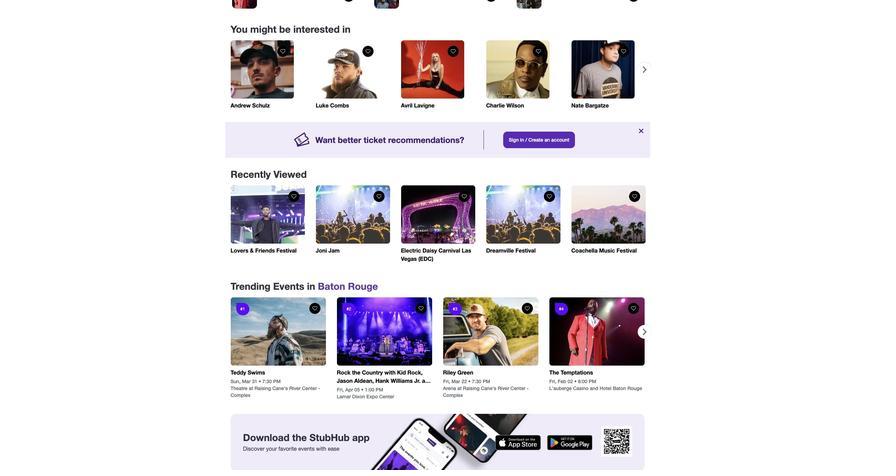 Task type: locate. For each thing, give the bounding box(es) containing it.
and right jr.
[[422, 378, 432, 384]]

&
[[250, 247, 254, 254]]

fri, inside riley green fri, mar 22 • 7:30 pm arena at raising cane's river center - complex
[[443, 379, 450, 385]]

1 river from the left
[[289, 386, 301, 392]]

(edc)
[[418, 256, 433, 262]]

fri,
[[443, 379, 450, 385], [549, 379, 556, 385], [337, 387, 344, 393]]

river for riley green
[[498, 386, 509, 392]]

expo
[[366, 394, 378, 400]]

apr
[[345, 387, 353, 393]]

andrew
[[231, 102, 251, 109]]

mar inside 'teddy swims sun, mar 31 • 7:30 pm theatre at raising cane's river center - complex'
[[242, 379, 251, 385]]

aldean,
[[354, 378, 374, 384]]

1 horizontal spatial festival
[[516, 247, 536, 254]]

jam
[[328, 247, 340, 254]]

raising for swims
[[254, 386, 271, 392]]

at for green
[[457, 386, 462, 392]]

7:30 inside 'teddy swims sun, mar 31 • 7:30 pm theatre at raising cane's river center - complex'
[[262, 379, 272, 385]]

charlie wilson link
[[486, 40, 549, 110]]

• right 22
[[468, 379, 471, 385]]

0 horizontal spatial river
[[289, 386, 301, 392]]

0 horizontal spatial festival
[[276, 247, 297, 254]]

and inside rock the country with kid rock, jason aldean, hank williams jr. and more - 2 day pass (april 5-6)
[[422, 378, 432, 384]]

festival right "dreamville"
[[516, 247, 536, 254]]

• inside the temptations fri, feb 02 • 8:00 pm l'auberge casino and hotel baton rouge
[[574, 379, 577, 385]]

center inside 'teddy swims sun, mar 31 • 7:30 pm theatre at raising cane's river center - complex'
[[302, 386, 317, 392]]

festival inside 'link'
[[276, 247, 297, 254]]

and
[[422, 378, 432, 384], [590, 386, 598, 392]]

1 horizontal spatial the
[[352, 370, 360, 376]]

in right interested
[[342, 24, 351, 35]]

in
[[342, 24, 351, 35], [520, 137, 524, 143], [307, 281, 315, 292]]

pm inside fri, apr 05 • 1:00 pm lamar dixon expo center
[[376, 387, 383, 393]]

1 cane's from the left
[[272, 386, 288, 392]]

events
[[298, 446, 315, 452]]

0 horizontal spatial at
[[249, 386, 253, 392]]

1 vertical spatial with
[[316, 446, 326, 452]]

fri, inside the temptations fri, feb 02 • 8:00 pm l'auberge casino and hotel baton rouge
[[549, 379, 556, 385]]

joni jam link
[[316, 186, 390, 255]]

music
[[599, 247, 615, 254]]

1 horizontal spatial center
[[379, 394, 394, 400]]

0 horizontal spatial fri,
[[337, 387, 344, 393]]

• right 02
[[574, 379, 577, 385]]

center
[[302, 386, 317, 392], [511, 386, 526, 392], [379, 394, 394, 400]]

pm down the hank
[[376, 387, 383, 393]]

festival right music
[[617, 247, 637, 254]]

• right 31
[[259, 379, 261, 385]]

at
[[249, 386, 253, 392], [457, 386, 462, 392]]

7:30 for riley green
[[472, 379, 481, 385]]

1 horizontal spatial mar
[[452, 379, 460, 385]]

• for swims
[[259, 379, 261, 385]]

complex down 'arena'
[[443, 393, 463, 399]]

and left hotel
[[590, 386, 598, 392]]

• inside fri, apr 05 • 1:00 pm lamar dixon expo center
[[361, 387, 364, 393]]

0 horizontal spatial mar
[[242, 379, 251, 385]]

the
[[549, 370, 559, 376]]

recommendations?
[[388, 135, 464, 145]]

ticket
[[364, 135, 386, 145]]

2 mar from the left
[[452, 379, 460, 385]]

1 horizontal spatial complex
[[443, 393, 463, 399]]

0 vertical spatial with
[[384, 370, 396, 376]]

more
[[337, 386, 350, 393]]

with
[[384, 370, 396, 376], [316, 446, 326, 452]]

fri, apr 05 • 1:00 pm lamar dixon expo center
[[337, 387, 394, 400]]

0 horizontal spatial in
[[307, 281, 315, 292]]

fri, up lamar
[[337, 387, 344, 393]]

31
[[252, 379, 257, 385]]

river
[[289, 386, 301, 392], [498, 386, 509, 392]]

fri, down the
[[549, 379, 556, 385]]

0 horizontal spatial center
[[302, 386, 317, 392]]

hotel
[[600, 386, 612, 392]]

raising inside riley green fri, mar 22 • 7:30 pm arena at raising cane's river center - complex
[[463, 386, 480, 392]]

pm inside the temptations fri, feb 02 • 8:00 pm l'auberge casino and hotel baton rouge
[[589, 379, 596, 385]]

2 horizontal spatial fri,
[[549, 379, 556, 385]]

0 horizontal spatial the
[[292, 432, 307, 444]]

teddy swims sun, mar 31 • 7:30 pm theatre at raising cane's river center - complex
[[231, 370, 320, 399]]

lovers & friends festival link
[[231, 186, 305, 255]]

0 vertical spatial the
[[352, 370, 360, 376]]

at inside 'teddy swims sun, mar 31 • 7:30 pm theatre at raising cane's river center - complex'
[[249, 386, 253, 392]]

favorite
[[278, 446, 297, 452]]

the
[[352, 370, 360, 376], [292, 432, 307, 444]]

cane's
[[272, 386, 288, 392], [481, 386, 496, 392]]

1 at from the left
[[249, 386, 253, 392]]

pm right 8:00
[[589, 379, 596, 385]]

raising for green
[[463, 386, 480, 392]]

7:30 right 22
[[472, 379, 481, 385]]

carnival
[[439, 247, 460, 254]]

mar left 31
[[242, 379, 251, 385]]

pm inside 'teddy swims sun, mar 31 • 7:30 pm theatre at raising cane's river center - complex'
[[273, 379, 281, 385]]

2 cane's from the left
[[481, 386, 496, 392]]

jason
[[337, 378, 353, 384]]

the inside rock the country with kid rock, jason aldean, hank williams jr. and more - 2 day pass (april 5-6)
[[352, 370, 360, 376]]

raising inside 'teddy swims sun, mar 31 • 7:30 pm theatre at raising cane's river center - complex'
[[254, 386, 271, 392]]

with up the hank
[[384, 370, 396, 376]]

at inside riley green fri, mar 22 • 7:30 pm arena at raising cane's river center - complex
[[457, 386, 462, 392]]

cane's inside 'teddy swims sun, mar 31 • 7:30 pm theatre at raising cane's river center - complex'
[[272, 386, 288, 392]]

1 horizontal spatial cane's
[[481, 386, 496, 392]]

pm right 22
[[483, 379, 490, 385]]

bargatze
[[585, 102, 609, 109]]

- left more
[[318, 386, 320, 392]]

raising down 31
[[254, 386, 271, 392]]

be
[[279, 24, 291, 35]]

the for country
[[352, 370, 360, 376]]

1 mar from the left
[[242, 379, 251, 385]]

mar inside riley green fri, mar 22 • 7:30 pm arena at raising cane's river center - complex
[[452, 379, 460, 385]]

complex inside riley green fri, mar 22 • 7:30 pm arena at raising cane's river center - complex
[[443, 393, 463, 399]]

0 horizontal spatial 7:30
[[262, 379, 272, 385]]

country
[[362, 370, 383, 376]]

2 7:30 from the left
[[472, 379, 481, 385]]

1 vertical spatial and
[[590, 386, 598, 392]]

pm right 31
[[273, 379, 281, 385]]

• right 2
[[361, 387, 364, 393]]

fri, for the
[[549, 379, 556, 385]]

complex down theatre at the bottom left
[[231, 393, 251, 399]]

7:30 right 31
[[262, 379, 272, 385]]

dreamville
[[486, 247, 514, 254]]

in left /
[[520, 137, 524, 143]]

at for swims
[[249, 386, 253, 392]]

• inside 'teddy swims sun, mar 31 • 7:30 pm theatre at raising cane's river center - complex'
[[259, 379, 261, 385]]

scan this qr code with your phone to be sent to the app store to download the stubhub app image
[[601, 427, 632, 457]]

1 horizontal spatial at
[[457, 386, 462, 392]]

account
[[551, 137, 569, 143]]

0 horizontal spatial -
[[318, 386, 320, 392]]

cane's inside riley green fri, mar 22 • 7:30 pm arena at raising cane's river center - complex
[[481, 386, 496, 392]]

1 horizontal spatial with
[[384, 370, 396, 376]]

in right the events
[[307, 281, 315, 292]]

- left the l'auberge
[[527, 386, 529, 392]]

recently
[[231, 169, 271, 180]]

complex
[[231, 393, 251, 399], [443, 393, 463, 399]]

raising
[[254, 386, 271, 392], [463, 386, 480, 392]]

fri, for riley
[[443, 379, 450, 385]]

0 horizontal spatial raising
[[254, 386, 271, 392]]

1 complex from the left
[[231, 393, 251, 399]]

1 horizontal spatial -
[[352, 386, 354, 393]]

0 horizontal spatial with
[[316, 446, 326, 452]]

riley
[[443, 370, 456, 376]]

festival right friends in the left bottom of the page
[[276, 247, 297, 254]]

- for teddy swims
[[318, 386, 320, 392]]

at down 31
[[249, 386, 253, 392]]

want
[[315, 135, 335, 145]]

rock,
[[407, 370, 423, 376]]

1 horizontal spatial fri,
[[443, 379, 450, 385]]

2 vertical spatial in
[[307, 281, 315, 292]]

charlie wilson
[[486, 102, 524, 109]]

luke
[[316, 102, 329, 109]]

• for temptations
[[574, 379, 577, 385]]

day
[[360, 386, 370, 393]]

1 horizontal spatial raising
[[463, 386, 480, 392]]

7:30 inside riley green fri, mar 22 • 7:30 pm arena at raising cane's river center - complex
[[472, 379, 481, 385]]

the up aldean,
[[352, 370, 360, 376]]

fri, up 'arena'
[[443, 379, 450, 385]]

river inside 'teddy swims sun, mar 31 • 7:30 pm theatre at raising cane's river center - complex'
[[289, 386, 301, 392]]

7:30
[[262, 379, 272, 385], [472, 379, 481, 385]]

1 horizontal spatial and
[[590, 386, 598, 392]]

temptations
[[561, 370, 593, 376]]

2 raising from the left
[[463, 386, 480, 392]]

05
[[354, 387, 360, 393]]

pm inside riley green fri, mar 22 • 7:30 pm arena at raising cane's river center - complex
[[483, 379, 490, 385]]

the for stubhub
[[292, 432, 307, 444]]

• for green
[[468, 379, 471, 385]]

center inside riley green fri, mar 22 • 7:30 pm arena at raising cane's river center - complex
[[511, 386, 526, 392]]

- inside riley green fri, mar 22 • 7:30 pm arena at raising cane's river center - complex
[[527, 386, 529, 392]]

the inside download the stubhub app discover your favorite events with ease
[[292, 432, 307, 444]]

•
[[259, 379, 261, 385], [468, 379, 471, 385], [574, 379, 577, 385], [361, 387, 364, 393]]

raising down 22
[[463, 386, 480, 392]]

1 horizontal spatial river
[[498, 386, 509, 392]]

0 horizontal spatial cane's
[[272, 386, 288, 392]]

2 horizontal spatial in
[[520, 137, 524, 143]]

2 at from the left
[[457, 386, 462, 392]]

2 horizontal spatial -
[[527, 386, 529, 392]]

1 7:30 from the left
[[262, 379, 272, 385]]

mar left 22
[[452, 379, 460, 385]]

2 horizontal spatial festival
[[617, 247, 637, 254]]

wilson
[[506, 102, 524, 109]]

with left the ease
[[316, 446, 326, 452]]

0 vertical spatial and
[[422, 378, 432, 384]]

• inside riley green fri, mar 22 • 7:30 pm arena at raising cane's river center - complex
[[468, 379, 471, 385]]

mar for teddy
[[242, 379, 251, 385]]

at down 22
[[457, 386, 462, 392]]

mar
[[242, 379, 251, 385], [452, 379, 460, 385]]

1 vertical spatial the
[[292, 432, 307, 444]]

0 horizontal spatial complex
[[231, 393, 251, 399]]

the up events
[[292, 432, 307, 444]]

1 horizontal spatial 7:30
[[472, 379, 481, 385]]

1 raising from the left
[[254, 386, 271, 392]]

complex inside 'teddy swims sun, mar 31 • 7:30 pm theatre at raising cane's river center - complex'
[[231, 393, 251, 399]]

- left 05
[[352, 386, 354, 393]]

#1
[[240, 307, 245, 312]]

friends
[[255, 247, 275, 254]]

2 river from the left
[[498, 386, 509, 392]]

1 vertical spatial in
[[520, 137, 524, 143]]

cane's for teddy swims
[[272, 386, 288, 392]]

river inside riley green fri, mar 22 • 7:30 pm arena at raising cane's river center - complex
[[498, 386, 509, 392]]

2 complex from the left
[[443, 393, 463, 399]]

jr.
[[414, 378, 421, 384]]

2 horizontal spatial center
[[511, 386, 526, 392]]

- inside 'teddy swims sun, mar 31 • 7:30 pm theatre at raising cane's river center - complex'
[[318, 386, 320, 392]]

1 horizontal spatial in
[[342, 24, 351, 35]]

fri, inside fri, apr 05 • 1:00 pm lamar dixon expo center
[[337, 387, 344, 393]]

1 festival from the left
[[276, 247, 297, 254]]

trending events in
[[231, 281, 315, 292]]

center for swims
[[302, 386, 317, 392]]

0 horizontal spatial and
[[422, 378, 432, 384]]

0 vertical spatial in
[[342, 24, 351, 35]]

with inside rock the country with kid rock, jason aldean, hank williams jr. and more - 2 day pass (april 5-6)
[[384, 370, 396, 376]]

theatre
[[231, 386, 248, 392]]

1:00
[[365, 387, 374, 393]]



Task type: describe. For each thing, give the bounding box(es) containing it.
download
[[243, 432, 290, 444]]

swims
[[248, 370, 265, 376]]

rock the country with kid rock, jason aldean, hank williams jr. and more - 2 day pass (april 5-6)
[[337, 370, 432, 393]]

you
[[231, 24, 248, 35]]

interested
[[293, 24, 340, 35]]

#4
[[559, 307, 564, 312]]

cane's for riley green
[[481, 386, 496, 392]]

recently viewed
[[231, 169, 307, 180]]

discover
[[243, 446, 265, 452]]

luke combs link
[[316, 40, 379, 110]]

want better ticket recommendations?
[[315, 135, 464, 145]]

center inside fri, apr 05 • 1:00 pm lamar dixon expo center
[[379, 394, 394, 400]]

sign
[[509, 137, 519, 143]]

stubhub
[[310, 432, 350, 444]]

dixon
[[352, 394, 365, 400]]

electric
[[401, 247, 421, 254]]

22
[[462, 379, 467, 385]]

sign in / create an account link
[[503, 132, 575, 148]]

combs
[[330, 102, 349, 109]]

8:00
[[578, 379, 587, 385]]

events
[[273, 281, 304, 292]]

casino
[[573, 386, 589, 392]]

app
[[352, 432, 370, 444]]

avril lavigne link
[[401, 40, 464, 110]]

lamar
[[337, 394, 351, 400]]

feb
[[558, 379, 566, 385]]

lovers & friends festival
[[231, 247, 297, 254]]

the temptations fri, feb 02 • 8:00 pm l'auberge casino and hotel baton rouge
[[549, 370, 642, 392]]

nate bargatze link
[[571, 40, 635, 110]]

sign in / create an account
[[509, 137, 569, 143]]

center for green
[[511, 386, 526, 392]]

and inside the temptations fri, feb 02 • 8:00 pm l'auberge casino and hotel baton rouge
[[590, 386, 598, 392]]

coachella music festival link
[[571, 186, 646, 255]]

dreamville festival link
[[486, 186, 560, 255]]

pm for the temptations
[[589, 379, 596, 385]]

2
[[356, 386, 359, 393]]

pm for teddy swims
[[273, 379, 281, 385]]

arena
[[443, 386, 456, 392]]

2 festival from the left
[[516, 247, 536, 254]]

joni
[[316, 247, 327, 254]]

(april
[[386, 386, 400, 393]]

in inside button
[[520, 137, 524, 143]]

lovers
[[231, 247, 248, 254]]

might
[[250, 24, 277, 35]]

with inside download the stubhub app discover your favorite events with ease
[[316, 446, 326, 452]]

lavigne
[[414, 102, 435, 109]]

riley green fri, mar 22 • 7:30 pm arena at raising cane's river center - complex
[[443, 370, 529, 399]]

pm for riley green
[[483, 379, 490, 385]]

you might be interested in
[[231, 24, 351, 35]]

river for teddy swims
[[289, 386, 301, 392]]

hank
[[375, 378, 389, 384]]

3 festival from the left
[[617, 247, 637, 254]]

joni jam
[[316, 247, 340, 254]]

vegas
[[401, 256, 417, 262]]

better
[[338, 135, 361, 145]]

baton
[[613, 386, 626, 392]]

coachella
[[571, 247, 598, 254]]

create
[[528, 137, 543, 143]]

complex for teddy
[[231, 393, 251, 399]]

ease
[[328, 446, 340, 452]]

las
[[462, 247, 471, 254]]

- inside rock the country with kid rock, jason aldean, hank williams jr. and more - 2 day pass (april 5-6)
[[352, 386, 354, 393]]

daisy
[[423, 247, 437, 254]]

mar for riley
[[452, 379, 460, 385]]

l'auberge
[[549, 386, 572, 392]]

#3
[[453, 307, 457, 312]]

kid
[[397, 370, 406, 376]]

- for riley green
[[527, 386, 529, 392]]

7:30 for teddy swims
[[262, 379, 272, 385]]

complex for riley
[[443, 393, 463, 399]]

sign in / create an account button
[[503, 132, 575, 148]]

rouge
[[628, 386, 642, 392]]

luke combs
[[316, 102, 349, 109]]

your
[[266, 446, 277, 452]]

green
[[457, 370, 473, 376]]

trending
[[231, 281, 270, 292]]

williams
[[391, 378, 413, 384]]

nate
[[571, 102, 584, 109]]

avril lavigne
[[401, 102, 435, 109]]

pass
[[372, 386, 385, 393]]

sun,
[[231, 379, 241, 385]]

electric daisy carnival las vegas (edc)
[[401, 247, 471, 262]]

an
[[545, 137, 550, 143]]

/
[[525, 137, 527, 143]]

download the stubhub app discover your favorite events with ease
[[243, 432, 370, 452]]

dreamville festival
[[486, 247, 536, 254]]

5-
[[402, 386, 407, 393]]

andrew schulz
[[231, 102, 270, 109]]

nate bargatze
[[571, 102, 609, 109]]



Task type: vqa. For each thing, say whether or not it's contained in the screenshot.


